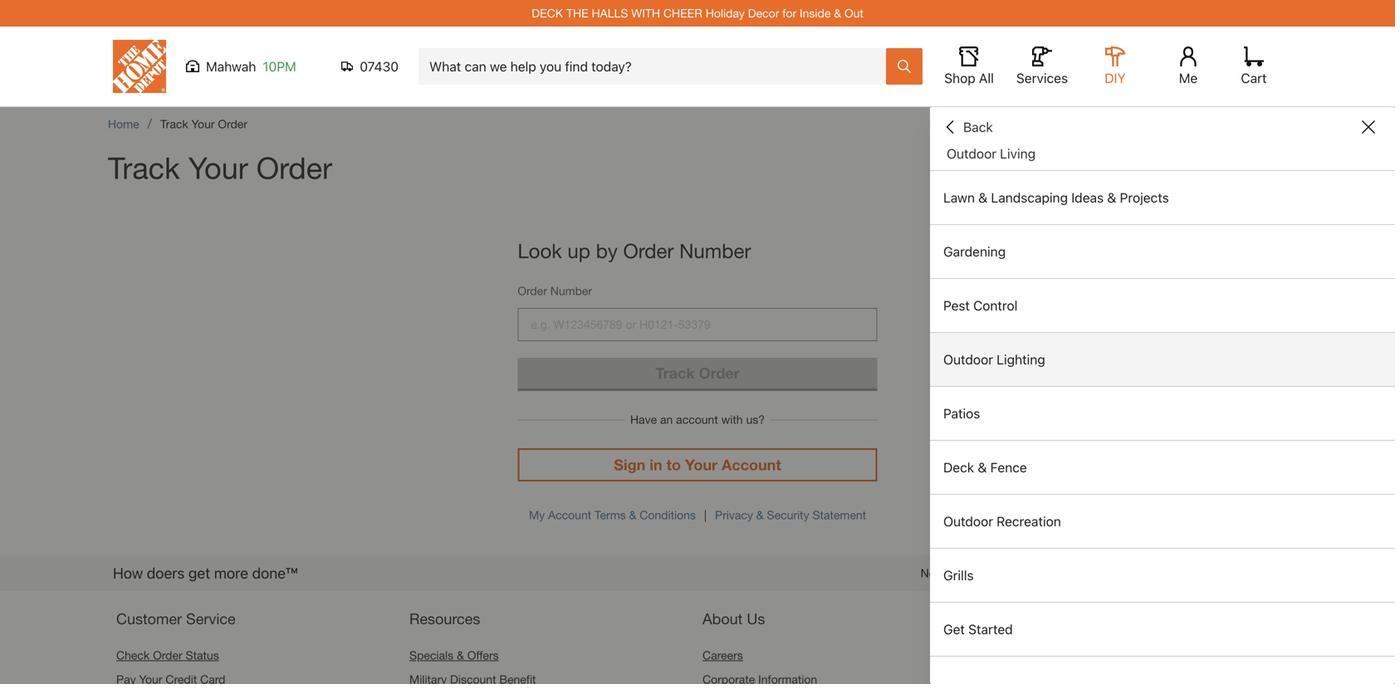 Task type: locate. For each thing, give the bounding box(es) containing it.
up
[[568, 239, 591, 263]]

0 vertical spatial outdoor
[[947, 146, 997, 162]]

order
[[218, 117, 248, 131], [256, 150, 332, 185], [624, 239, 674, 263], [518, 284, 547, 298], [699, 364, 740, 382], [153, 649, 182, 663]]

get started
[[944, 622, 1013, 638]]

& inside the deck & fence link
[[978, 460, 987, 476]]

sign
[[614, 456, 646, 474]]

outdoor recreation link
[[931, 495, 1396, 548]]

0 vertical spatial track your order
[[160, 117, 248, 131]]

outdoor inside outdoor recreation link
[[944, 514, 994, 530]]

shop all
[[945, 70, 994, 86]]

order inside button
[[699, 364, 740, 382]]

resources
[[410, 610, 480, 628]]

statement
[[813, 508, 867, 522]]

conditions
[[640, 508, 696, 522]]

me button
[[1162, 47, 1215, 86]]

07430
[[360, 59, 399, 74]]

1 vertical spatial your
[[188, 150, 248, 185]]

account right "my"
[[548, 508, 592, 522]]

shop all button
[[943, 47, 996, 86]]

back
[[964, 119, 993, 135]]

2 vertical spatial track
[[656, 364, 695, 382]]

back button
[[944, 119, 993, 135]]

with
[[632, 6, 661, 20]]

privacy & security statement link
[[715, 508, 867, 522]]

diy button
[[1089, 47, 1142, 86]]

lawn & landscaping ideas & projects link
[[931, 171, 1396, 224]]

order number
[[518, 284, 592, 298]]

0 vertical spatial number
[[680, 239, 751, 263]]

specials
[[410, 649, 454, 663]]

& right deck
[[978, 460, 987, 476]]

check order status link
[[116, 649, 219, 663]]

lawn
[[944, 190, 975, 206]]

number up the order number text field
[[680, 239, 751, 263]]

out
[[845, 6, 864, 20]]

What can we help you find today? search field
[[430, 49, 886, 84]]

track your order
[[160, 117, 248, 131], [108, 150, 332, 185]]

outdoor
[[947, 146, 997, 162], [944, 352, 994, 368], [944, 514, 994, 530]]

outdoor for outdoor recreation
[[944, 514, 994, 530]]

check
[[116, 649, 150, 663]]

number down up in the left of the page
[[551, 284, 592, 298]]

sign in to your account
[[614, 456, 782, 474]]

us
[[747, 610, 765, 628]]

& left offers
[[457, 649, 464, 663]]

in
[[650, 456, 663, 474]]

control
[[974, 298, 1018, 314]]

mahwah 10pm
[[206, 59, 296, 74]]

0 vertical spatial account
[[722, 456, 782, 474]]

menu
[[931, 171, 1396, 657]]

2 vertical spatial outdoor
[[944, 514, 994, 530]]

how
[[113, 565, 143, 582]]

to
[[667, 456, 681, 474]]

&
[[834, 6, 842, 20], [979, 190, 988, 206], [1108, 190, 1117, 206], [978, 460, 987, 476], [629, 508, 637, 522], [757, 508, 764, 522], [457, 649, 464, 663]]

my account terms & conditions | privacy & security statement
[[529, 508, 867, 522]]

track right home
[[160, 117, 188, 131]]

about
[[703, 610, 743, 628]]

outdoor left lighting
[[944, 352, 994, 368]]

projects
[[1120, 190, 1170, 206]]

fence
[[991, 460, 1028, 476]]

1 vertical spatial outdoor
[[944, 352, 994, 368]]

number
[[680, 239, 751, 263], [551, 284, 592, 298]]

privacy
[[715, 508, 753, 522]]

about us
[[703, 610, 765, 628]]

track down home
[[108, 150, 180, 185]]

account up 'privacy'
[[722, 456, 782, 474]]

1 vertical spatial number
[[551, 284, 592, 298]]

1 vertical spatial track
[[108, 150, 180, 185]]

outdoor for outdoor lighting
[[944, 352, 994, 368]]

your
[[192, 117, 215, 131], [188, 150, 248, 185], [685, 456, 718, 474]]

& left out
[[834, 6, 842, 20]]

outdoor up help?
[[944, 514, 994, 530]]

1 vertical spatial account
[[548, 508, 592, 522]]

outdoor lighting link
[[931, 333, 1396, 386]]

menu containing lawn & landscaping ideas & projects
[[931, 171, 1396, 657]]

10pm
[[263, 59, 296, 74]]

track
[[160, 117, 188, 131], [108, 150, 180, 185], [656, 364, 695, 382]]

the
[[567, 6, 589, 20]]

0 horizontal spatial account
[[548, 508, 592, 522]]

1 horizontal spatial number
[[680, 239, 751, 263]]

deck the halls with cheer holiday decor for inside & out
[[532, 6, 864, 20]]

outdoor down back button
[[947, 146, 997, 162]]

1 vertical spatial track your order
[[108, 150, 332, 185]]

inside
[[800, 6, 831, 20]]

track down the order number text field
[[656, 364, 695, 382]]

patios link
[[931, 387, 1396, 440]]

please
[[986, 567, 1021, 580]]

customer
[[116, 610, 182, 628]]

0 vertical spatial track
[[160, 117, 188, 131]]

cheer
[[664, 6, 703, 20]]

help?
[[952, 567, 983, 580]]



Task type: describe. For each thing, give the bounding box(es) containing it.
get started link
[[931, 603, 1396, 656]]

track inside button
[[656, 364, 695, 382]]

& right ideas
[[1108, 190, 1117, 206]]

need
[[921, 567, 949, 580]]

all
[[979, 70, 994, 86]]

service
[[186, 610, 236, 628]]

gardening link
[[931, 225, 1396, 278]]

the home depot logo image
[[113, 40, 166, 93]]

look up by order number
[[518, 239, 751, 263]]

careers
[[703, 649, 743, 663]]

& right 'privacy'
[[757, 508, 764, 522]]

started
[[969, 622, 1013, 638]]

us
[[1045, 567, 1057, 580]]

shop
[[945, 70, 976, 86]]

outdoor for outdoor living
[[947, 146, 997, 162]]

|
[[704, 508, 707, 522]]

lawn & landscaping ideas & projects
[[944, 190, 1170, 206]]

halls
[[592, 6, 628, 20]]

me
[[1180, 70, 1198, 86]]

outdoor living
[[947, 146, 1036, 162]]

mahwah
[[206, 59, 256, 74]]

pest control
[[944, 298, 1018, 314]]

track order
[[656, 364, 740, 382]]

2 vertical spatial your
[[685, 456, 718, 474]]

track order button
[[518, 358, 878, 389]]

home link
[[108, 117, 139, 131]]

get
[[189, 565, 210, 582]]

look
[[518, 239, 562, 263]]

& right terms
[[629, 508, 637, 522]]

1 horizontal spatial account
[[722, 456, 782, 474]]

how doers get more done™
[[113, 565, 298, 582]]

customer service
[[116, 610, 236, 628]]

0 horizontal spatial number
[[551, 284, 592, 298]]

get
[[944, 622, 965, 638]]

gardening
[[944, 244, 1006, 260]]

deck the halls with cheer holiday decor for inside & out link
[[532, 6, 864, 20]]

call
[[1024, 567, 1041, 580]]

drawer close image
[[1363, 120, 1376, 134]]

deck
[[944, 460, 975, 476]]

deck
[[532, 6, 563, 20]]

0 vertical spatial your
[[192, 117, 215, 131]]

cart link
[[1236, 47, 1273, 86]]

living
[[1000, 146, 1036, 162]]

deck & fence link
[[931, 441, 1396, 494]]

cart
[[1242, 70, 1267, 86]]

landscaping
[[992, 190, 1068, 206]]

doers
[[147, 565, 185, 582]]

Order Number text field
[[518, 308, 878, 341]]

07430 button
[[341, 58, 399, 75]]

outdoor recreation
[[944, 514, 1062, 530]]

pest
[[944, 298, 970, 314]]

more
[[214, 565, 248, 582]]

pest control link
[[931, 279, 1396, 332]]

terms
[[595, 508, 626, 522]]

specials & offers link
[[410, 649, 499, 663]]

done™
[[252, 565, 298, 582]]

at:
[[1060, 567, 1073, 580]]

security
[[767, 508, 810, 522]]

for
[[783, 6, 797, 20]]

my
[[529, 508, 545, 522]]

recreation
[[997, 514, 1062, 530]]

home
[[108, 117, 139, 131]]

decor
[[748, 6, 780, 20]]

sign in to your account link
[[518, 449, 878, 482]]

deck & fence
[[944, 460, 1028, 476]]

lighting
[[997, 352, 1046, 368]]

& right the lawn
[[979, 190, 988, 206]]

check order status
[[116, 649, 219, 663]]

my account terms & conditions link
[[529, 508, 696, 522]]

grills link
[[931, 549, 1396, 602]]

ideas
[[1072, 190, 1104, 206]]

status
[[186, 649, 219, 663]]

grills
[[944, 568, 974, 584]]

careers link
[[703, 649, 743, 663]]

services
[[1017, 70, 1068, 86]]

specials & offers
[[410, 649, 499, 663]]

services button
[[1016, 47, 1069, 86]]

need help? please call us at:
[[921, 567, 1077, 580]]

holiday
[[706, 6, 745, 20]]

patios
[[944, 406, 981, 422]]



Task type: vqa. For each thing, say whether or not it's contained in the screenshot.
the Track Your Order
yes



